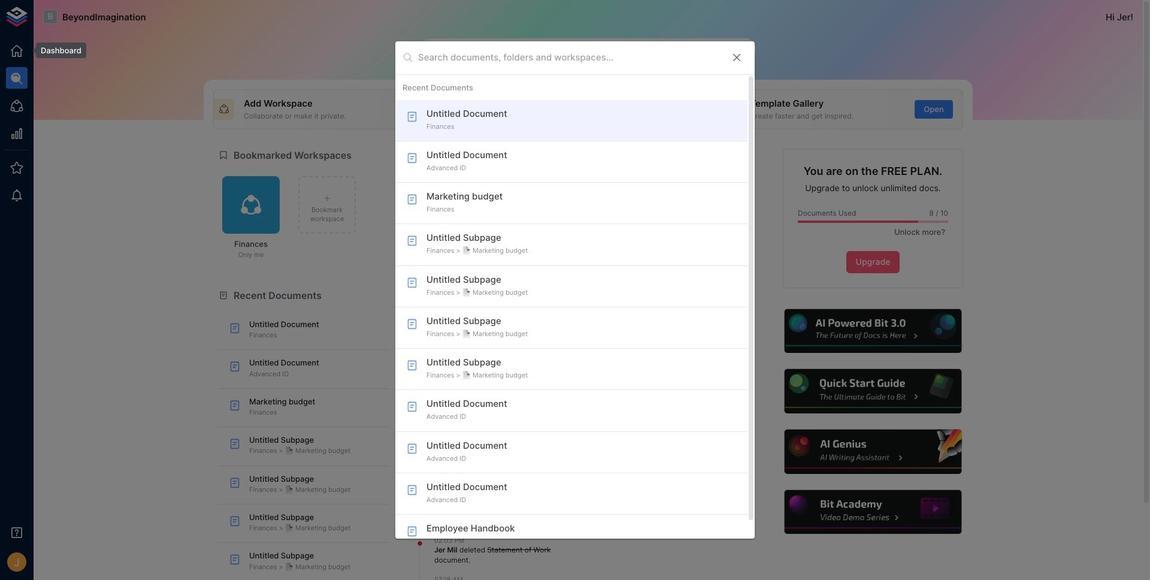 Task type: locate. For each thing, give the bounding box(es) containing it.
3 help image from the top
[[783, 428, 964, 476]]

Search documents, folders and workspaces... text field
[[418, 49, 722, 67]]

help image
[[783, 307, 964, 355], [783, 368, 964, 415], [783, 428, 964, 476], [783, 488, 964, 536]]

4 help image from the top
[[783, 488, 964, 536]]

dialog
[[396, 41, 755, 556]]

tooltip
[[28, 43, 86, 58]]



Task type: describe. For each thing, give the bounding box(es) containing it.
2 help image from the top
[[783, 368, 964, 415]]

1 help image from the top
[[783, 307, 964, 355]]



Task type: vqa. For each thing, say whether or not it's contained in the screenshot.
3rd the help image from the bottom of the page
yes



